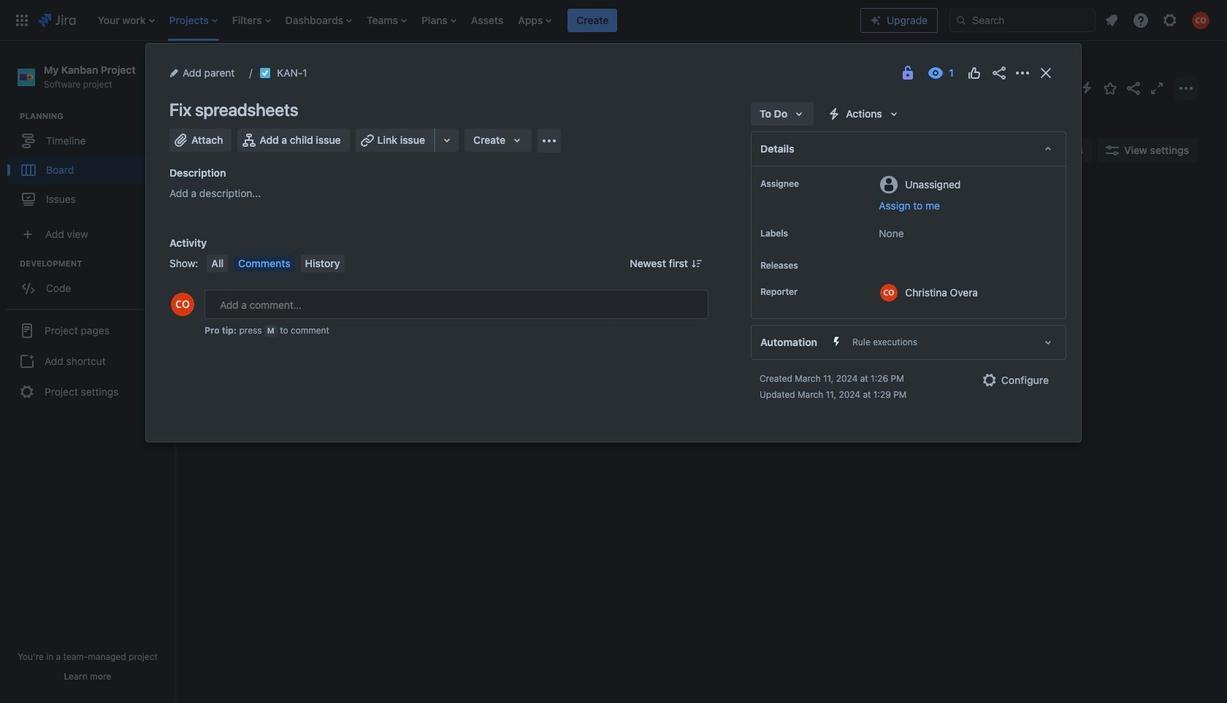 Task type: vqa. For each thing, say whether or not it's contained in the screenshot.
Help Icon
no



Task type: describe. For each thing, give the bounding box(es) containing it.
Search field
[[950, 8, 1096, 32]]

add app image
[[541, 132, 558, 149]]

5 list item from the left
[[362, 0, 411, 41]]

3 list item from the left
[[228, 0, 275, 41]]

1 list item from the left
[[93, 0, 159, 41]]

copy link to issue image
[[305, 67, 316, 78]]

labels pin to top. only you can see pinned fields. image
[[791, 228, 803, 240]]

add people image
[[360, 142, 377, 159]]

search image
[[956, 14, 968, 26]]

1 horizontal spatial list
[[1099, 7, 1219, 33]]

enter full screen image
[[1149, 79, 1166, 97]]

6 list item from the left
[[417, 0, 461, 41]]

Add a comment… field
[[205, 290, 709, 319]]

2 heading from the top
[[20, 258, 175, 270]]

task image
[[217, 265, 229, 276]]

primary element
[[9, 0, 861, 41]]

link web pages and more image
[[439, 132, 456, 149]]

star kan board image
[[1102, 79, 1120, 97]]



Task type: locate. For each thing, give the bounding box(es) containing it.
jira image
[[38, 11, 76, 29], [38, 11, 76, 29]]

sidebar element
[[0, 41, 175, 704]]

None search field
[[950, 8, 1096, 32]]

reporter pin to top. only you can see pinned fields. image
[[801, 286, 813, 298]]

heading
[[20, 110, 175, 122], [20, 258, 175, 270]]

list item
[[93, 0, 159, 41], [165, 0, 222, 41], [228, 0, 275, 41], [281, 0, 357, 41], [362, 0, 411, 41], [417, 0, 461, 41], [514, 0, 556, 41], [568, 0, 618, 41]]

2 vertical spatial group
[[6, 309, 170, 413]]

menu bar
[[204, 255, 347, 273]]

Search this board text field
[[205, 137, 274, 164]]

0 horizontal spatial list
[[90, 0, 861, 41]]

group
[[7, 110, 175, 219], [7, 258, 175, 308], [6, 309, 170, 413]]

0 vertical spatial heading
[[20, 110, 175, 122]]

assignee pin to top. only you can see pinned fields. image
[[802, 178, 814, 190]]

close image
[[1038, 64, 1055, 82]]

0 vertical spatial group
[[7, 110, 175, 219]]

dialog
[[146, 44, 1082, 442]]

2 list item from the left
[[165, 0, 222, 41]]

4 list item from the left
[[281, 0, 357, 41]]

actions image
[[1014, 64, 1032, 82]]

list
[[90, 0, 861, 41], [1099, 7, 1219, 33]]

7 list item from the left
[[514, 0, 556, 41]]

1 vertical spatial heading
[[20, 258, 175, 270]]

task image
[[260, 67, 271, 79]]

details element
[[751, 132, 1067, 167]]

vote options: no one has voted for this issue yet. image
[[966, 64, 984, 82]]

1 vertical spatial group
[[7, 258, 175, 308]]

1 heading from the top
[[20, 110, 175, 122]]

8 list item from the left
[[568, 0, 618, 41]]

banner
[[0, 0, 1228, 41]]

automation element
[[751, 325, 1067, 360]]



